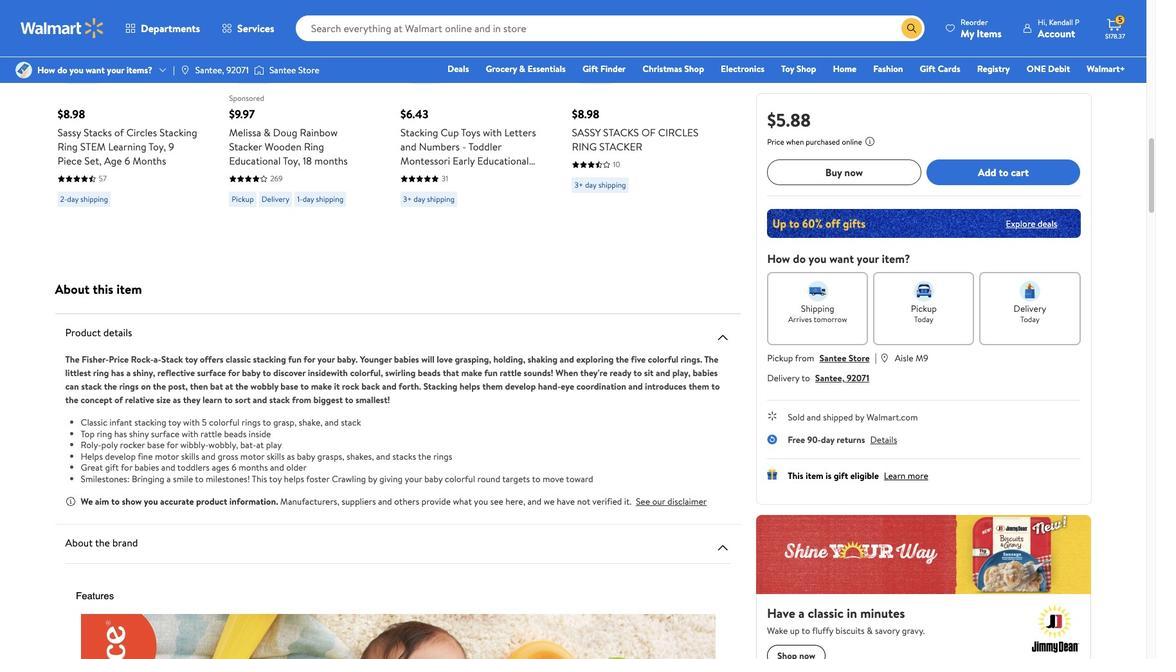 Task type: locate. For each thing, give the bounding box(es) containing it.
0 horizontal spatial at
[[225, 380, 233, 393]]

santee up santee, 92071 button
[[820, 352, 846, 365]]

1 horizontal spatial beads
[[418, 367, 441, 379]]

shop right the christmas
[[684, 62, 704, 75]]

0 vertical spatial from
[[795, 352, 814, 365]]

intent image for pickup image
[[914, 281, 934, 302]]

add up sponsored
[[250, 62, 268, 76]]

| left aisle
[[875, 350, 877, 365]]

walmart image
[[21, 18, 104, 39]]

0 vertical spatial 5
[[1118, 14, 1123, 25]]

2 ring from the left
[[304, 140, 324, 154]]

add button for sassy
[[58, 57, 107, 82]]

today inside 'pickup today'
[[914, 314, 934, 325]]

at right bat
[[225, 380, 233, 393]]

3+ down game
[[403, 194, 412, 204]]

add to cart image for $9.97
[[234, 62, 250, 77]]

stacking right circles
[[159, 125, 197, 140]]

holding,
[[493, 353, 525, 366]]

shakes,
[[347, 450, 374, 463]]

2 add button from the left
[[229, 57, 278, 82]]

1 horizontal spatial toy
[[185, 353, 198, 366]]

1 vertical spatial has
[[114, 427, 127, 440]]

31
[[442, 173, 448, 184]]

at inside the fisher-price rock-a-stack toy offers classic stacking fun for your baby. younger babies will love grasping, holding, shaking and exploring the five colorful rings. the littlest ring has a shiny, reflective surface for baby to discover insidewith colorful, swirling beads that make fun rattle sounds! when they're ready to sit and play, babies can stack the rings on the post, then bat at the wobbly base to make it rock back and forth. stacking helps them develop hand-eye coordination and introduces them to the concept of relative size as they learn to sort and stack from biggest to smallest!
[[225, 380, 233, 393]]

at left play
[[256, 439, 264, 451]]

1 vertical spatial stack
[[269, 394, 290, 406]]

this item is gift eligible learn more
[[788, 469, 928, 482]]

to left cart
[[999, 165, 1009, 179]]

do for how do you want your items?
[[57, 64, 67, 76]]

product details image
[[715, 330, 731, 345]]

has left shiny
[[114, 427, 127, 440]]

surface inside the fisher-price rock-a-stack toy offers classic stacking fun for your baby. younger babies will love grasping, holding, shaking and exploring the five colorful rings. the littlest ring has a shiny, reflective surface for baby to discover insidewith colorful, swirling beads that make fun rattle sounds! when they're ready to sit and play, babies can stack the rings on the post, then bat at the wobbly base to make it rock back and forth. stacking helps them develop hand-eye coordination and introduces them to the concept of relative size as they learn to sort and stack from biggest to smallest!
[[197, 367, 226, 379]]

3 product group from the left
[[401, 0, 544, 212]]

infant
[[110, 416, 132, 429]]

colorful up wobbly,
[[209, 416, 240, 429]]

want
[[86, 64, 105, 76], [829, 251, 854, 267]]

play
[[266, 439, 282, 451]]

online
[[842, 136, 862, 147]]

essentials
[[528, 62, 566, 75]]

stacking cup toys with letters and numbers - toddler montessori early educational game toy (9pcs) image
[[401, 0, 520, 72]]

and up game
[[401, 140, 417, 154]]

6 right 'ages'
[[232, 461, 237, 474]]

1 vertical spatial santee
[[820, 352, 846, 365]]

clear search field text image
[[886, 23, 896, 33]]

1 add to cart image from the left
[[63, 62, 78, 77]]

 image up sponsored
[[254, 64, 264, 77]]

delivery for delivery to santee, 92071
[[767, 372, 800, 385]]

aisle m9
[[895, 352, 928, 365]]

0 vertical spatial of
[[114, 125, 124, 140]]

intent image for shipping image
[[807, 281, 828, 302]]

day down 18
[[303, 194, 314, 204]]

0 vertical spatial ring
[[93, 367, 109, 379]]

rings left on
[[119, 380, 139, 393]]

months down bat-
[[239, 461, 268, 474]]

not
[[577, 495, 590, 508]]

1 horizontal spatial 5
[[1118, 14, 1123, 25]]

brand
[[112, 536, 138, 550]]

add to cart
[[978, 165, 1029, 179]]

1 gift from the left
[[583, 62, 598, 75]]

months inside classic infant stacking toy with 5 colorful rings to grasp, shake, and stack top ring has shiny surface with rattle beads inside roly-poly rocker base for wibbly-wobbly, bat-at play helps develop fine motor skills and gross motor skills as baby grasps, shakes, and stacks the rings great gift for babies and toddlers ages 6 months and older smilestones: bringing a smile to milestones! this toy helps foster crawling by giving your baby colorful round targets to move toward
[[239, 461, 268, 474]]

fine
[[138, 450, 153, 463]]

0 horizontal spatial do
[[57, 64, 67, 76]]

to down product details icon
[[711, 380, 720, 393]]

santee, 92071
[[195, 64, 249, 76]]

a left the smile
[[167, 472, 171, 485]]

one debit
[[1027, 62, 1070, 75]]

beads inside classic infant stacking toy with 5 colorful rings to grasp, shake, and stack top ring has shiny surface with rattle beads inside roly-poly rocker base for wibbly-wobbly, bat-at play helps develop fine motor skills and gross motor skills as baby grasps, shakes, and stacks the rings great gift for babies and toddlers ages 6 months and older smilestones: bringing a smile to milestones! this toy helps foster crawling by giving your baby colorful round targets to move toward
[[224, 427, 247, 440]]

today
[[914, 314, 934, 325], [1020, 314, 1040, 325]]

rattle up gross at left bottom
[[201, 427, 222, 440]]

them
[[482, 380, 503, 393], [689, 380, 709, 393]]

educational down letters
[[477, 154, 529, 168]]

biggest
[[313, 394, 343, 406]]

2 gift from the left
[[920, 62, 936, 75]]

you
[[69, 64, 84, 76], [809, 251, 827, 267], [144, 495, 158, 508], [474, 495, 488, 508]]

ring
[[572, 140, 597, 154]]

1 horizontal spatial rings
[[242, 416, 261, 429]]

want for items?
[[86, 64, 105, 76]]

beads up gross at left bottom
[[224, 427, 247, 440]]

1 add button from the left
[[58, 57, 107, 82]]

that
[[443, 367, 459, 379]]

(9pcs)
[[446, 168, 474, 182]]

0 horizontal spatial helps
[[284, 472, 304, 485]]

bringing
[[132, 472, 164, 485]]

when
[[556, 367, 578, 379]]

to left sort
[[224, 394, 233, 406]]

3+ day shipping down the 31
[[403, 194, 455, 204]]

and up introduces
[[656, 367, 670, 379]]

stacking inside the $8.98 sassy stacks of circles stacking ring stem learning toy, 9 piece set, age 6  months
[[159, 125, 197, 140]]

1 ring from the left
[[58, 140, 78, 154]]

0 vertical spatial months
[[314, 154, 348, 168]]

1 vertical spatial at
[[256, 439, 264, 451]]

gift for gift finder
[[583, 62, 598, 75]]

colorful up sit at the bottom right
[[648, 353, 679, 366]]

2 horizontal spatial pickup
[[911, 302, 937, 315]]

1 horizontal spatial as
[[287, 450, 295, 463]]

stacking inside classic infant stacking toy with 5 colorful rings to grasp, shake, and stack top ring has shiny surface with rattle beads inside roly-poly rocker base for wibbly-wobbly, bat-at play helps develop fine motor skills and gross motor skills as baby grasps, shakes, and stacks the rings great gift for babies and toddlers ages 6 months and older smilestones: bringing a smile to milestones! this toy helps foster crawling by giving your baby colorful round targets to move toward
[[134, 416, 166, 429]]

pickup inside pickup from santee store |
[[767, 352, 793, 365]]

item left is
[[806, 469, 824, 482]]

beads inside the fisher-price rock-a-stack toy offers classic stacking fun for your baby. younger babies will love grasping, holding, shaking and exploring the five colorful rings. the littlest ring has a shiny, reflective surface for baby to discover insidewith colorful, swirling beads that make fun rattle sounds! when they're ready to sit and play, babies can stack the rings on the post, then bat at the wobbly base to make it rock back and forth. stacking helps them develop hand-eye coordination and introduces them to the concept of relative size as they learn to sort and stack from biggest to smallest!
[[418, 367, 441, 379]]

santee
[[269, 64, 296, 76], [820, 352, 846, 365]]

and down wobbly
[[253, 394, 267, 406]]

2 of from the top
[[114, 394, 123, 406]]

has inside classic infant stacking toy with 5 colorful rings to grasp, shake, and stack top ring has shiny surface with rattle beads inside roly-poly rocker base for wibbly-wobbly, bat-at play helps develop fine motor skills and gross motor skills as baby grasps, shakes, and stacks the rings great gift for babies and toddlers ages 6 months and older smilestones: bringing a smile to milestones! this toy helps foster crawling by giving your baby colorful round targets to move toward
[[114, 427, 127, 440]]

1 vertical spatial pickup
[[911, 302, 937, 315]]

santee, down pickup from santee store |
[[815, 372, 845, 385]]

develop inside classic infant stacking toy with 5 colorful rings to grasp, shake, and stack top ring has shiny surface with rattle beads inside roly-poly rocker base for wibbly-wobbly, bat-at play helps develop fine motor skills and gross motor skills as baby grasps, shakes, and stacks the rings great gift for babies and toddlers ages 6 months and older smilestones: bringing a smile to milestones! this toy helps foster crawling by giving your baby colorful round targets to move toward
[[105, 450, 136, 463]]

this up information. at the left bottom of the page
[[252, 472, 267, 485]]

ring inside the $8.98 sassy stacks of circles stacking ring stem learning toy, 9 piece set, age 6  months
[[58, 140, 78, 154]]

3+ day shipping down '10'
[[575, 179, 626, 190]]

shaking
[[528, 353, 558, 366]]

of inside the $8.98 sassy stacks of circles stacking ring stem learning toy, 9 piece set, age 6  months
[[114, 125, 124, 140]]

to up wobbly
[[263, 367, 271, 379]]

delivery for delivery
[[262, 194, 289, 204]]

fun up "discover"
[[288, 353, 302, 366]]

0 vertical spatial toy
[[185, 353, 198, 366]]

2 today from the left
[[1020, 314, 1040, 325]]

shipping
[[801, 302, 834, 315]]

0 horizontal spatial make
[[311, 380, 332, 393]]

0 horizontal spatial toy
[[429, 168, 444, 182]]

0 horizontal spatial gift
[[583, 62, 598, 75]]

0 horizontal spatial &
[[264, 125, 271, 140]]

0 horizontal spatial educational
[[229, 154, 281, 168]]

$8.98 inside the $8.98 sassy stacks of circles stacking ring stem learning toy, 9 piece set, age 6  months
[[58, 106, 85, 122]]

to down pickup from santee store |
[[802, 372, 810, 385]]

1 vertical spatial 92071
[[847, 372, 870, 385]]

play,
[[672, 367, 691, 379]]

2 product group from the left
[[229, 0, 372, 212]]

ring down fisher-
[[93, 367, 109, 379]]

smile
[[173, 472, 193, 485]]

2 vertical spatial colorful
[[445, 472, 475, 485]]

0 horizontal spatial ring
[[58, 140, 78, 154]]

with
[[483, 125, 502, 140], [183, 416, 200, 429], [182, 427, 198, 440]]

add to cart button
[[927, 159, 1081, 185]]

they're
[[580, 367, 608, 379]]

rock
[[342, 380, 359, 393]]

to down "discover"
[[300, 380, 309, 393]]

more
[[908, 469, 928, 482]]

rings inside the fisher-price rock-a-stack toy offers classic stacking fun for your baby. younger babies will love grasping, holding, shaking and exploring the five colorful rings. the littlest ring has a shiny, reflective surface for baby to discover insidewith colorful, swirling beads that make fun rattle sounds! when they're ready to sit and play, babies can stack the rings on the post, then bat at the wobbly base to make it rock back and forth. stacking helps them develop hand-eye coordination and introduces them to the concept of relative size as they learn to sort and stack from biggest to smallest!
[[119, 380, 139, 393]]

1 horizontal spatial the
[[704, 353, 719, 366]]

with inside '$6.43 stacking cup toys with letters and numbers - toddler montessori early educational game toy (9pcs)'
[[483, 125, 502, 140]]

2 $8.98 from the left
[[572, 106, 600, 122]]

sassy stacks of circles ring stacker image
[[572, 0, 692, 72]]

santee,
[[195, 64, 224, 76], [815, 372, 845, 385]]

1 vertical spatial how
[[767, 251, 790, 267]]

babies up swirling on the bottom
[[394, 353, 419, 366]]

1 today from the left
[[914, 314, 934, 325]]

1 horizontal spatial want
[[829, 251, 854, 267]]

3+ for $6.43
[[403, 194, 412, 204]]

sponsored $9.97 melissa & doug rainbow stacker wooden ring educational toy, 18  months
[[229, 92, 348, 168]]

92071 down santee store button
[[847, 372, 870, 385]]

shipping down the 31
[[427, 194, 455, 204]]

develop
[[505, 380, 536, 393], [105, 450, 136, 463]]

0 vertical spatial about
[[55, 280, 90, 298]]

day down piece
[[67, 194, 79, 204]]

3 add to cart image from the left
[[577, 62, 593, 77]]

of
[[114, 125, 124, 140], [114, 394, 123, 406]]

$8.98 inside $8.98 sassy stacks of circles ring stacker
[[572, 106, 600, 122]]

registry link
[[971, 62, 1016, 76]]

0 vertical spatial 92071
[[226, 64, 249, 76]]

 image
[[15, 62, 32, 78], [254, 64, 264, 77], [180, 65, 190, 75]]

0 horizontal spatial shop
[[684, 62, 704, 75]]

shop inside christmas shop link
[[684, 62, 704, 75]]

toy right game
[[429, 168, 444, 182]]

item right this
[[116, 280, 142, 298]]

grasps,
[[317, 450, 344, 463]]

1 vertical spatial make
[[311, 380, 332, 393]]

1 them from the left
[[482, 380, 503, 393]]

0 horizontal spatial 3+ day shipping
[[403, 194, 455, 204]]

fun down grasping,
[[484, 367, 498, 379]]

0 horizontal spatial rings
[[119, 380, 139, 393]]

rattle inside classic infant stacking toy with 5 colorful rings to grasp, shake, and stack top ring has shiny surface with rattle beads inside roly-poly rocker base for wibbly-wobbly, bat-at play helps develop fine motor skills and gross motor skills as baby grasps, shakes, and stacks the rings great gift for babies and toddlers ages 6 months and older smilestones: bringing a smile to milestones! this toy helps foster crawling by giving your baby colorful round targets to move toward
[[201, 427, 222, 440]]

$8.98 for $8.98 sassy stacks of circles stacking ring stem learning toy, 9 piece set, age 6  months
[[58, 106, 85, 122]]

fashion link
[[868, 62, 909, 76]]

targets
[[502, 472, 530, 485]]

stack
[[81, 380, 102, 393], [269, 394, 290, 406], [341, 416, 361, 429]]

from up delivery to santee, 92071
[[795, 352, 814, 365]]

1 horizontal spatial them
[[689, 380, 709, 393]]

5
[[1118, 14, 1123, 25], [202, 416, 207, 429]]

shipping arrives tomorrow
[[788, 302, 847, 325]]

home link
[[827, 62, 862, 76]]

surface
[[197, 367, 226, 379], [151, 427, 180, 440]]

stacking down $6.43
[[401, 125, 438, 140]]

skills left 'older'
[[267, 450, 285, 463]]

3 add button from the left
[[572, 57, 621, 82]]

as inside the fisher-price rock-a-stack toy offers classic stacking fun for your baby. younger babies will love grasping, holding, shaking and exploring the five colorful rings. the littlest ring has a shiny, reflective surface for baby to discover insidewith colorful, swirling beads that make fun rattle sounds! when they're ready to sit and play, babies can stack the rings on the post, then bat at the wobbly base to make it rock back and forth. stacking helps them develop hand-eye coordination and introduces them to the concept of relative size as they learn to sort and stack from biggest to smallest!
[[173, 394, 181, 406]]

baby left grasps,
[[297, 450, 315, 463]]

1 horizontal spatial skills
[[267, 450, 285, 463]]

0 horizontal spatial 5
[[202, 416, 207, 429]]

about left this
[[55, 280, 90, 298]]

stacking inside '$6.43 stacking cup toys with letters and numbers - toddler montessori early educational game toy (9pcs)'
[[401, 125, 438, 140]]

0 horizontal spatial beads
[[224, 427, 247, 440]]

2 horizontal spatial  image
[[254, 64, 264, 77]]

rings
[[119, 380, 139, 393], [242, 416, 261, 429], [433, 450, 452, 463]]

our
[[652, 495, 665, 508]]

0 horizontal spatial the
[[65, 353, 80, 366]]

add button down walmart site-wide search field
[[572, 57, 621, 82]]

stacking down relative
[[134, 416, 166, 429]]

today inside the delivery today
[[1020, 314, 1040, 325]]

1 horizontal spatial toy
[[781, 62, 794, 75]]

stack down smallest!
[[341, 416, 361, 429]]

toy down size
[[168, 416, 181, 429]]

1 $8.98 from the left
[[58, 106, 85, 122]]

sassy
[[572, 125, 601, 140]]

1 skills from the left
[[181, 450, 199, 463]]

1 horizontal spatial store
[[849, 352, 870, 365]]

add for $9.97
[[250, 62, 268, 76]]

how do you want your item?
[[767, 251, 910, 267]]

has inside the fisher-price rock-a-stack toy offers classic stacking fun for your baby. younger babies will love grasping, holding, shaking and exploring the five colorful rings. the littlest ring has a shiny, reflective surface for baby to discover insidewith colorful, swirling beads that make fun rattle sounds! when they're ready to sit and play, babies can stack the rings on the post, then bat at the wobbly base to make it rock back and forth. stacking helps them develop hand-eye coordination and introduces them to the concept of relative size as they learn to sort and stack from biggest to smallest!
[[111, 367, 124, 379]]

1 vertical spatial baby
[[297, 450, 315, 463]]

1 horizontal spatial from
[[795, 352, 814, 365]]

day left the returns
[[821, 433, 835, 446]]

ring
[[58, 140, 78, 154], [304, 140, 324, 154]]

toy right stack
[[185, 353, 198, 366]]

eligible
[[850, 469, 879, 482]]

base inside classic infant stacking toy with 5 colorful rings to grasp, shake, and stack top ring has shiny surface with rattle beads inside roly-poly rocker base for wibbly-wobbly, bat-at play helps develop fine motor skills and gross motor skills as baby grasps, shakes, and stacks the rings great gift for babies and toddlers ages 6 months and older smilestones: bringing a smile to milestones! this toy helps foster crawling by giving your baby colorful round targets to move toward
[[147, 439, 165, 451]]

0 vertical spatial stacking
[[253, 353, 286, 366]]

how for how do you want your items?
[[37, 64, 55, 76]]

how down walmart image on the left top of page
[[37, 64, 55, 76]]

2 horizontal spatial baby
[[424, 472, 443, 485]]

of right stacks
[[114, 125, 124, 140]]

shipping for $6.43 stacking cup toys with letters and numbers - toddler montessori early educational game toy (9pcs)
[[427, 194, 455, 204]]

gift for gift cards
[[920, 62, 936, 75]]

0 vertical spatial santee,
[[195, 64, 224, 76]]

how for how do you want your item?
[[767, 251, 790, 267]]

0 horizontal spatial by
[[368, 472, 377, 485]]

ring right wooden
[[304, 140, 324, 154]]

motor down inside
[[240, 450, 265, 463]]

the
[[616, 353, 629, 366], [104, 380, 117, 393], [153, 380, 166, 393], [235, 380, 248, 393], [65, 394, 78, 406], [418, 450, 431, 463], [95, 536, 110, 550]]

forth.
[[399, 380, 421, 393]]

stacking down that
[[423, 380, 457, 393]]

1 vertical spatial a
[[167, 472, 171, 485]]

0 vertical spatial 3+ day shipping
[[575, 179, 626, 190]]

2 shop from the left
[[797, 62, 816, 75]]

pickup for pickup from santee store |
[[767, 352, 793, 365]]

rings.
[[681, 353, 702, 366]]

and left gross at left bottom
[[201, 450, 215, 463]]

cart
[[1011, 165, 1029, 179]]

ring inside sponsored $9.97 melissa & doug rainbow stacker wooden ring educational toy, 18  months
[[304, 140, 324, 154]]

0 horizontal spatial store
[[298, 64, 319, 76]]

1 vertical spatial santee,
[[815, 372, 845, 385]]

1 vertical spatial delivery
[[1014, 302, 1046, 315]]

toy, inside the $8.98 sassy stacks of circles stacking ring stem learning toy, 9 piece set, age 6  months
[[149, 140, 166, 154]]

shipping down '10'
[[598, 179, 626, 190]]

1 horizontal spatial motor
[[240, 450, 265, 463]]

pickup from santee store |
[[767, 350, 877, 365]]

1 horizontal spatial shop
[[797, 62, 816, 75]]

at inside classic infant stacking toy with 5 colorful rings to grasp, shake, and stack top ring has shiny surface with rattle beads inside roly-poly rocker base for wibbly-wobbly, bat-at play helps develop fine motor skills and gross motor skills as baby grasps, shakes, and stacks the rings great gift for babies and toddlers ages 6 months and older smilestones: bringing a smile to milestones! this toy helps foster crawling by giving your baby colorful round targets to move toward
[[256, 439, 264, 451]]

cards
[[938, 62, 961, 75]]

2 vertical spatial babies
[[135, 461, 159, 474]]

0 vertical spatial babies
[[394, 353, 419, 366]]

add for sassy
[[593, 62, 611, 76]]

0 horizontal spatial today
[[914, 314, 934, 325]]

delivery down 269
[[262, 194, 289, 204]]

1 vertical spatial about
[[65, 536, 93, 550]]

0 horizontal spatial 92071
[[226, 64, 249, 76]]

0 horizontal spatial santee
[[269, 64, 296, 76]]

2 educational from the left
[[477, 154, 529, 168]]

1 horizontal spatial add button
[[229, 57, 278, 82]]

learn
[[884, 469, 906, 482]]

2 motor from the left
[[240, 450, 265, 463]]

it.
[[624, 495, 632, 508]]

1 vertical spatial store
[[849, 352, 870, 365]]

0 horizontal spatial as
[[173, 394, 181, 406]]

0 vertical spatial santee
[[269, 64, 296, 76]]

up to sixty percent off deals. shop now. image
[[767, 209, 1081, 238]]

product group
[[58, 0, 201, 212], [229, 0, 372, 212], [401, 0, 544, 212], [572, 0, 715, 212]]

by right 'shipped'
[[855, 411, 864, 424]]

2 horizontal spatial add button
[[572, 57, 621, 82]]

today for delivery
[[1020, 314, 1040, 325]]

gifting made easy image
[[767, 469, 778, 480]]

store up rainbow
[[298, 64, 319, 76]]

&
[[519, 62, 525, 75], [264, 125, 271, 140]]

pickup inside product group
[[232, 194, 254, 204]]

rocker
[[120, 439, 145, 451]]

round
[[477, 472, 500, 485]]

1 the from the left
[[65, 353, 80, 366]]

2 the from the left
[[704, 353, 719, 366]]

0 vertical spatial fun
[[288, 353, 302, 366]]

how up arrives
[[767, 251, 790, 267]]

1 of from the top
[[114, 125, 124, 140]]

92071 up sponsored
[[226, 64, 249, 76]]

make down grasping,
[[461, 367, 482, 379]]

want for item?
[[829, 251, 854, 267]]

2 horizontal spatial delivery
[[1014, 302, 1046, 315]]

0 horizontal spatial 6
[[124, 154, 130, 168]]

0 horizontal spatial toy,
[[149, 140, 166, 154]]

with for classic
[[183, 416, 200, 429]]

melissa
[[229, 125, 261, 140]]

baby up 'provide'
[[424, 472, 443, 485]]

santee inside pickup from santee store |
[[820, 352, 846, 365]]

1 horizontal spatial delivery
[[767, 372, 800, 385]]

of left relative
[[114, 394, 123, 406]]

1 horizontal spatial develop
[[505, 380, 536, 393]]

stacker
[[599, 140, 642, 154]]

day for $8.98 sassy stacks of circles stacking ring stem learning toy, 9 piece set, age 6  months
[[67, 194, 79, 204]]

gift inside classic infant stacking toy with 5 colorful rings to grasp, shake, and stack top ring has shiny surface with rattle beads inside roly-poly rocker base for wibbly-wobbly, bat-at play helps develop fine motor skills and gross motor skills as baby grasps, shakes, and stacks the rings great gift for babies and toddlers ages 6 months and older smilestones: bringing a smile to milestones! this toy helps foster crawling by giving your baby colorful round targets to move toward
[[105, 461, 119, 474]]

1 vertical spatial &
[[264, 125, 271, 140]]

months
[[314, 154, 348, 168], [239, 461, 268, 474]]

surface inside classic infant stacking toy with 5 colorful rings to grasp, shake, and stack top ring has shiny surface with rattle beads inside roly-poly rocker base for wibbly-wobbly, bat-at play helps develop fine motor skills and gross motor skills as baby grasps, shakes, and stacks the rings great gift for babies and toddlers ages 6 months and older smilestones: bringing a smile to milestones! this toy helps foster crawling by giving your baby colorful round targets to move toward
[[151, 427, 180, 440]]

0 horizontal spatial rattle
[[201, 427, 222, 440]]

five
[[631, 353, 646, 366]]

1 vertical spatial rings
[[242, 416, 261, 429]]

stacking inside the fisher-price rock-a-stack toy offers classic stacking fun for your baby. younger babies will love grasping, holding, shaking and exploring the five colorful rings. the littlest ring has a shiny, reflective surface for baby to discover insidewith colorful, swirling beads that make fun rattle sounds! when they're ready to sit and play, babies can stack the rings on the post, then bat at the wobbly base to make it rock back and forth. stacking helps them develop hand-eye coordination and introduces them to the concept of relative size as they learn to sort and stack from biggest to smallest!
[[423, 380, 457, 393]]

day down the ring
[[585, 179, 597, 190]]

0 vertical spatial at
[[225, 380, 233, 393]]

intent image for delivery image
[[1020, 281, 1040, 302]]

offers
[[200, 353, 224, 366]]

this
[[788, 469, 804, 482], [252, 472, 267, 485]]

hi, kendall p account
[[1038, 16, 1080, 40]]

pickup down intent image for pickup
[[911, 302, 937, 315]]

ring inside the fisher-price rock-a-stack toy offers classic stacking fun for your baby. younger babies will love grasping, holding, shaking and exploring the five colorful rings. the littlest ring has a shiny, reflective surface for baby to discover insidewith colorful, swirling beads that make fun rattle sounds! when they're ready to sit and play, babies can stack the rings on the post, then bat at the wobbly base to make it rock back and forth. stacking helps them develop hand-eye coordination and introduces them to the concept of relative size as they learn to sort and stack from biggest to smallest!
[[93, 367, 109, 379]]

we
[[81, 495, 93, 508]]

gift right is
[[834, 469, 848, 482]]

| right items?
[[173, 64, 175, 76]]

babies
[[394, 353, 419, 366], [693, 367, 718, 379], [135, 461, 159, 474]]

0 vertical spatial &
[[519, 62, 525, 75]]

rings up bat-
[[242, 416, 261, 429]]

size
[[156, 394, 171, 406]]

the inside classic infant stacking toy with 5 colorful rings to grasp, shake, and stack top ring has shiny surface with rattle beads inside roly-poly rocker base for wibbly-wobbly, bat-at play helps develop fine motor skills and gross motor skills as baby grasps, shakes, and stacks the rings great gift for babies and toddlers ages 6 months and older smilestones: bringing a smile to milestones! this toy helps foster crawling by giving your baby colorful round targets to move toward
[[418, 450, 431, 463]]

5 inside "5 $178.37"
[[1118, 14, 1123, 25]]

delivery inside product group
[[262, 194, 289, 204]]

kendall
[[1049, 16, 1073, 27]]

about down we
[[65, 536, 93, 550]]

1 horizontal spatial &
[[519, 62, 525, 75]]

toy right electronics
[[781, 62, 794, 75]]

4 product group from the left
[[572, 0, 715, 212]]

develop left fine
[[105, 450, 136, 463]]

2 horizontal spatial rings
[[433, 450, 452, 463]]

aim
[[95, 495, 109, 508]]

with for $6.43
[[483, 125, 502, 140]]

add to cart image
[[63, 62, 78, 77], [234, 62, 250, 77], [577, 62, 593, 77]]

|
[[173, 64, 175, 76], [875, 350, 877, 365]]

delivery up sold
[[767, 372, 800, 385]]

sit
[[644, 367, 654, 379]]

1 educational from the left
[[229, 154, 281, 168]]

beads down will
[[418, 367, 441, 379]]

christmas shop link
[[637, 62, 710, 76]]

1 vertical spatial beads
[[224, 427, 247, 440]]

0 vertical spatial 3+
[[575, 179, 583, 190]]

how do you want your items?
[[37, 64, 152, 76]]

toy, left 9 at the left top of page
[[149, 140, 166, 154]]

0 horizontal spatial how
[[37, 64, 55, 76]]

educational inside sponsored $9.97 melissa & doug rainbow stacker wooden ring educational toy, 18  months
[[229, 154, 281, 168]]

1 vertical spatial do
[[793, 251, 806, 267]]

5 inside classic infant stacking toy with 5 colorful rings to grasp, shake, and stack top ring has shiny surface with rattle beads inside roly-poly rocker base for wibbly-wobbly, bat-at play helps develop fine motor skills and gross motor skills as baby grasps, shakes, and stacks the rings great gift for babies and toddlers ages 6 months and older smilestones: bringing a smile to milestones! this toy helps foster crawling by giving your baby colorful round targets to move toward
[[202, 416, 207, 429]]

1 shop from the left
[[684, 62, 704, 75]]

and right sold
[[807, 411, 821, 424]]

younger
[[360, 353, 392, 366]]

to inside "add to cart" button
[[999, 165, 1009, 179]]

store inside pickup from santee store |
[[849, 352, 870, 365]]

about the brand image
[[715, 540, 731, 556]]

shop inside toy shop link
[[797, 62, 816, 75]]

babies down rocker
[[135, 461, 159, 474]]

1 vertical spatial ring
[[97, 427, 112, 440]]

1 motor from the left
[[155, 450, 179, 463]]

0 horizontal spatial toy
[[168, 416, 181, 429]]

1 vertical spatial base
[[147, 439, 165, 451]]

0 vertical spatial surface
[[197, 367, 226, 379]]

1 horizontal spatial months
[[314, 154, 348, 168]]

them down play,
[[689, 380, 709, 393]]

today down intent image for delivery
[[1020, 314, 1040, 325]]

2 vertical spatial pickup
[[767, 352, 793, 365]]

stacking inside the fisher-price rock-a-stack toy offers classic stacking fun for your baby. younger babies will love grasping, holding, shaking and exploring the five colorful rings. the littlest ring has a shiny, reflective surface for baby to discover insidewith colorful, swirling beads that make fun rattle sounds! when they're ready to sit and play, babies can stack the rings on the post, then bat at the wobbly base to make it rock back and forth. stacking helps them develop hand-eye coordination and introduces them to the concept of relative size as they learn to sort and stack from biggest to smallest!
[[253, 353, 286, 366]]

2 add to cart image from the left
[[234, 62, 250, 77]]

pickup down the stacker
[[232, 194, 254, 204]]

 image left santee, 92071
[[180, 65, 190, 75]]

pickup for pickup today
[[911, 302, 937, 315]]

toy, left 18
[[283, 154, 300, 168]]

a inside classic infant stacking toy with 5 colorful rings to grasp, shake, and stack top ring has shiny surface with rattle beads inside roly-poly rocker base for wibbly-wobbly, bat-at play helps develop fine motor skills and gross motor skills as baby grasps, shakes, and stacks the rings great gift for babies and toddlers ages 6 months and older smilestones: bringing a smile to milestones! this toy helps foster crawling by giving your baby colorful round targets to move toward
[[167, 472, 171, 485]]

piece
[[58, 154, 82, 168]]

1 horizontal spatial how
[[767, 251, 790, 267]]



Task type: vqa. For each thing, say whether or not it's contained in the screenshot.
gift cards link
yes



Task type: describe. For each thing, give the bounding box(es) containing it.
to down rock
[[345, 394, 353, 406]]

about this item
[[55, 280, 142, 298]]

and left toddlers
[[161, 461, 175, 474]]

eye
[[561, 380, 574, 393]]

0 horizontal spatial santee,
[[195, 64, 224, 76]]

one
[[1027, 62, 1046, 75]]

circles
[[658, 125, 699, 140]]

to left grasp, at the bottom
[[263, 416, 271, 429]]

0 vertical spatial toy
[[781, 62, 794, 75]]

for up insidewith
[[304, 353, 315, 366]]

back
[[362, 380, 380, 393]]

$8.98 sassy stacks of circles ring stacker
[[572, 106, 699, 154]]

0 vertical spatial by
[[855, 411, 864, 424]]

stack
[[161, 353, 183, 366]]

your inside the fisher-price rock-a-stack toy offers classic stacking fun for your baby. younger babies will love grasping, holding, shaking and exploring the five colorful rings. the littlest ring has a shiny, reflective surface for baby to discover insidewith colorful, swirling beads that make fun rattle sounds! when they're ready to sit and play, babies can stack the rings on the post, then bat at the wobbly base to make it rock back and forth. stacking helps them develop hand-eye coordination and introduces them to the concept of relative size as they learn to sort and stack from biggest to smallest!
[[318, 353, 335, 366]]

stem
[[80, 140, 106, 154]]

next slide for customers also considered list image
[[700, 0, 731, 19]]

toward
[[566, 472, 593, 485]]

$6.43 stacking cup toys with letters and numbers - toddler montessori early educational game toy (9pcs)
[[401, 106, 536, 182]]

2 them from the left
[[689, 380, 709, 393]]

others
[[394, 495, 419, 508]]

2 vertical spatial baby
[[424, 472, 443, 485]]

stacker
[[229, 140, 262, 154]]

1 vertical spatial toy
[[168, 416, 181, 429]]

1 horizontal spatial colorful
[[445, 472, 475, 485]]

introduces
[[645, 380, 687, 393]]

1 horizontal spatial item
[[806, 469, 824, 482]]

christmas shop
[[643, 62, 704, 75]]

your left item?
[[857, 251, 879, 267]]

on
[[141, 380, 151, 393]]

you down walmart image on the left top of page
[[69, 64, 84, 76]]

exploring
[[576, 353, 614, 366]]

baby inside the fisher-price rock-a-stack toy offers classic stacking fun for your baby. younger babies will love grasping, holding, shaking and exploring the five colorful rings. the littlest ring has a shiny, reflective surface for baby to discover insidewith colorful, swirling beads that make fun rattle sounds! when they're ready to sit and play, babies can stack the rings on the post, then bat at the wobbly base to make it rock back and forth. stacking helps them develop hand-eye coordination and introduces them to the concept of relative size as they learn to sort and stack from biggest to smallest!
[[242, 367, 261, 379]]

day for $6.43 stacking cup toys with letters and numbers - toddler montessori early educational game toy (9pcs)
[[414, 194, 425, 204]]

shipping for $8.98 sassy stacks of circles ring stacker
[[598, 179, 626, 190]]

ring inside classic infant stacking toy with 5 colorful rings to grasp, shake, and stack top ring has shiny surface with rattle beads inside roly-poly rocker base for wibbly-wobbly, bat-at play helps develop fine motor skills and gross motor skills as baby grasps, shakes, and stacks the rings great gift for babies and toddlers ages 6 months and older smilestones: bringing a smile to milestones! this toy helps foster crawling by giving your baby colorful round targets to move toward
[[97, 427, 112, 440]]

 image for how do you want your items?
[[15, 62, 32, 78]]

to left move
[[532, 472, 541, 485]]

stacks
[[603, 125, 639, 140]]

base inside the fisher-price rock-a-stack toy offers classic stacking fun for your baby. younger babies will love grasping, holding, shaking and exploring the five colorful rings. the littlest ring has a shiny, reflective surface for baby to discover insidewith colorful, swirling beads that make fun rattle sounds! when they're ready to sit and play, babies can stack the rings on the post, then bat at the wobbly base to make it rock back and forth. stacking helps them develop hand-eye coordination and introduces them to the concept of relative size as they learn to sort and stack from biggest to smallest!
[[281, 380, 298, 393]]

1 horizontal spatial stack
[[269, 394, 290, 406]]

toy inside the fisher-price rock-a-stack toy offers classic stacking fun for your baby. younger babies will love grasping, holding, shaking and exploring the five colorful rings. the littlest ring has a shiny, reflective surface for baby to discover insidewith colorful, swirling beads that make fun rattle sounds! when they're ready to sit and play, babies can stack the rings on the post, then bat at the wobbly base to make it rock back and forth. stacking helps them develop hand-eye coordination and introduces them to the concept of relative size as they learn to sort and stack from biggest to smallest!
[[185, 353, 198, 366]]

relative
[[125, 394, 154, 406]]

toy inside '$6.43 stacking cup toys with letters and numbers - toddler montessori early educational game toy (9pcs)'
[[429, 168, 444, 182]]

departments
[[141, 21, 200, 35]]

walmart+ link
[[1081, 62, 1131, 76]]

giving
[[379, 472, 403, 485]]

develop inside the fisher-price rock-a-stack toy offers classic stacking fun for your baby. younger babies will love grasping, holding, shaking and exploring the five colorful rings. the littlest ring has a shiny, reflective surface for baby to discover insidewith colorful, swirling beads that make fun rattle sounds! when they're ready to sit and play, babies can stack the rings on the post, then bat at the wobbly base to make it rock back and forth. stacking helps them develop hand-eye coordination and introduces them to the concept of relative size as they learn to sort and stack from biggest to smallest!
[[505, 380, 536, 393]]

explore
[[1006, 217, 1036, 230]]

from inside pickup from santee store |
[[795, 352, 814, 365]]

p
[[1075, 16, 1080, 27]]

1 vertical spatial fun
[[484, 367, 498, 379]]

search icon image
[[907, 23, 917, 33]]

and left others
[[378, 495, 392, 508]]

cup
[[441, 125, 459, 140]]

and up when
[[560, 353, 574, 366]]

of
[[642, 125, 656, 140]]

1 horizontal spatial santee,
[[815, 372, 845, 385]]

day for $8.98 sassy stacks of circles ring stacker
[[585, 179, 597, 190]]

a inside the fisher-price rock-a-stack toy offers classic stacking fun for your baby. younger babies will love grasping, holding, shaking and exploring the five colorful rings. the littlest ring has a shiny, reflective surface for baby to discover insidewith colorful, swirling beads that make fun rattle sounds! when they're ready to sit and play, babies can stack the rings on the post, then bat at the wobbly base to make it rock back and forth. stacking helps them develop hand-eye coordination and introduces them to the concept of relative size as they learn to sort and stack from biggest to smallest!
[[126, 367, 131, 379]]

your left items?
[[107, 64, 124, 76]]

post,
[[168, 380, 188, 393]]

colorful,
[[350, 367, 383, 379]]

helps
[[81, 450, 103, 463]]

and inside '$6.43 stacking cup toys with letters and numbers - toddler montessori early educational game toy (9pcs)'
[[401, 140, 417, 154]]

for left fine
[[121, 461, 132, 474]]

0 horizontal spatial colorful
[[209, 416, 240, 429]]

$8.98 sassy stacks of circles stacking ring stem learning toy, 9 piece set, age 6  months
[[58, 106, 197, 168]]

price when purchased online
[[767, 136, 862, 147]]

the fisher-price rock-a-stack toy offers classic stacking fun for your baby. younger babies will love grasping, holding, shaking and exploring the five colorful rings. the littlest ring has a shiny, reflective surface for baby to discover insidewith colorful, swirling beads that make fun rattle sounds! when they're ready to sit and play, babies can stack the rings on the post, then bat at the wobbly base to make it rock back and forth. stacking helps them develop hand-eye coordination and introduces them to the concept of relative size as they learn to sort and stack from biggest to smallest!
[[65, 353, 720, 406]]

and right shake, on the bottom left of the page
[[325, 416, 339, 429]]

delivery for delivery today
[[1014, 302, 1046, 315]]

57
[[99, 173, 107, 184]]

it
[[334, 380, 340, 393]]

melissa & doug rainbow stacker wooden ring educational toy, 18  months image
[[229, 0, 349, 72]]

& inside sponsored $9.97 melissa & doug rainbow stacker wooden ring educational toy, 18  months
[[264, 125, 271, 140]]

the up ready
[[616, 353, 629, 366]]

stack inside classic infant stacking toy with 5 colorful rings to grasp, shake, and stack top ring has shiny surface with rattle beads inside roly-poly rocker base for wibbly-wobbly, bat-at play helps develop fine motor skills and gross motor skills as baby grasps, shakes, and stacks the rings great gift for babies and toddlers ages 6 months and older smilestones: bringing a smile to milestones! this toy helps foster crawling by giving your baby colorful round targets to move toward
[[341, 416, 361, 429]]

christmas
[[643, 62, 682, 75]]

for left "wibbly-"
[[167, 439, 178, 451]]

the up the concept
[[104, 380, 117, 393]]

by inside classic infant stacking toy with 5 colorful rings to grasp, shake, and stack top ring has shiny surface with rattle beads inside roly-poly rocker base for wibbly-wobbly, bat-at play helps develop fine motor skills and gross motor skills as baby grasps, shakes, and stacks the rings great gift for babies and toddlers ages 6 months and older smilestones: bringing a smile to milestones! this toy helps foster crawling by giving your baby colorful round targets to move toward
[[368, 472, 377, 485]]

account
[[1038, 26, 1075, 40]]

1 horizontal spatial gift
[[834, 469, 848, 482]]

do for how do you want your item?
[[793, 251, 806, 267]]

to left sit at the bottom right
[[634, 367, 642, 379]]

educational inside '$6.43 stacking cup toys with letters and numbers - toddler montessori early educational game toy (9pcs)'
[[477, 154, 529, 168]]

suppliers
[[342, 495, 376, 508]]

0 vertical spatial store
[[298, 64, 319, 76]]

add to cart image for sassy
[[577, 62, 593, 77]]

0 vertical spatial stack
[[81, 380, 102, 393]]

wibbly-
[[180, 439, 208, 451]]

months inside sponsored $9.97 melissa & doug rainbow stacker wooden ring educational toy, 18  months
[[314, 154, 348, 168]]

the down can
[[65, 394, 78, 406]]

colorful inside the fisher-price rock-a-stack toy offers classic stacking fun for your baby. younger babies will love grasping, holding, shaking and exploring the five colorful rings. the littlest ring has a shiny, reflective surface for baby to discover insidewith colorful, swirling beads that make fun rattle sounds! when they're ready to sit and play, babies can stack the rings on the post, then bat at the wobbly base to make it rock back and forth. stacking helps them develop hand-eye coordination and introduces them to the concept of relative size as they learn to sort and stack from biggest to smallest!
[[648, 353, 679, 366]]

we
[[544, 495, 555, 508]]

early
[[453, 154, 475, 168]]

departments button
[[114, 13, 211, 44]]

 image for santee store
[[254, 64, 264, 77]]

toddler
[[468, 140, 502, 154]]

0 horizontal spatial |
[[173, 64, 175, 76]]

walmart+
[[1087, 62, 1125, 75]]

shipping for $8.98 sassy stacks of circles stacking ring stem learning toy, 9 piece set, age 6  months
[[80, 194, 108, 204]]

about for about the brand
[[65, 536, 93, 550]]

3+ for $8.98
[[575, 179, 583, 190]]

sassy stacks of circles stacking ring stem learning toy, 9 piece set, age 6  months image
[[58, 0, 177, 72]]

add to cart image for sassy
[[63, 62, 78, 77]]

1 vertical spatial babies
[[693, 367, 718, 379]]

1 horizontal spatial make
[[461, 367, 482, 379]]

services button
[[211, 13, 285, 44]]

1 horizontal spatial this
[[788, 469, 804, 482]]

sponsored
[[229, 92, 264, 103]]

2 skills from the left
[[267, 450, 285, 463]]

269
[[270, 173, 283, 184]]

add button for sassy
[[572, 57, 621, 82]]

shop for toy shop
[[797, 62, 816, 75]]

shipping right the '1-'
[[316, 194, 344, 204]]

3+ day shipping for $8.98
[[575, 179, 626, 190]]

rattle inside the fisher-price rock-a-stack toy offers classic stacking fun for your baby. younger babies will love grasping, holding, shaking and exploring the five colorful rings. the littlest ring has a shiny, reflective surface for baby to discover insidewith colorful, swirling beads that make fun rattle sounds! when they're ready to sit and play, babies can stack the rings on the post, then bat at the wobbly base to make it rock back and forth. stacking helps them develop hand-eye coordination and introduces them to the concept of relative size as they learn to sort and stack from biggest to smallest!
[[500, 367, 521, 379]]

when
[[786, 136, 804, 147]]

pickup for pickup
[[232, 194, 254, 204]]

1 horizontal spatial |
[[875, 350, 877, 365]]

you right the 'show' at the bottom left
[[144, 495, 158, 508]]

free
[[788, 433, 805, 446]]

$5.88
[[767, 107, 811, 132]]

about for about this item
[[55, 280, 90, 298]]

your inside classic infant stacking toy with 5 colorful rings to grasp, shake, and stack top ring has shiny surface with rattle beads inside roly-poly rocker base for wibbly-wobbly, bat-at play helps develop fine motor skills and gross motor skills as baby grasps, shakes, and stacks the rings great gift for babies and toddlers ages 6 months and older smilestones: bringing a smile to milestones! this toy helps foster crawling by giving your baby colorful round targets to move toward
[[405, 472, 422, 485]]

product group containing $6.43
[[401, 0, 544, 212]]

the right on
[[153, 380, 166, 393]]

you left see
[[474, 495, 488, 508]]

price inside the fisher-price rock-a-stack toy offers classic stacking fun for your baby. younger babies will love grasping, holding, shaking and exploring the five colorful rings. the littlest ring has a shiny, reflective surface for baby to discover insidewith colorful, swirling beads that make fun rattle sounds! when they're ready to sit and play, babies can stack the rings on the post, then bat at the wobbly base to make it rock back and forth. stacking helps them develop hand-eye coordination and introduces them to the concept of relative size as they learn to sort and stack from biggest to smallest!
[[109, 353, 129, 366]]

product details
[[65, 325, 132, 340]]

disclaimer
[[668, 495, 707, 508]]

hand-
[[538, 380, 561, 393]]

1 horizontal spatial baby
[[297, 450, 315, 463]]

stacks
[[84, 125, 112, 140]]

product group containing $9.97
[[229, 0, 372, 212]]

you up the intent image for shipping
[[809, 251, 827, 267]]

1 horizontal spatial 92071
[[847, 372, 870, 385]]

registry
[[977, 62, 1010, 75]]

as inside classic infant stacking toy with 5 colorful rings to grasp, shake, and stack top ring has shiny surface with rattle beads inside roly-poly rocker base for wibbly-wobbly, bat-at play helps develop fine motor skills and gross motor skills as baby grasps, shakes, and stacks the rings great gift for babies and toddlers ages 6 months and older smilestones: bringing a smile to milestones! this toy helps foster crawling by giving your baby colorful round targets to move toward
[[287, 450, 295, 463]]

$178.37
[[1105, 32, 1125, 41]]

toy, inside sponsored $9.97 melissa & doug rainbow stacker wooden ring educational toy, 18  months
[[283, 154, 300, 168]]

add left cart
[[978, 165, 996, 179]]

shipped
[[823, 411, 853, 424]]

and left we
[[528, 495, 542, 508]]

helps inside classic infant stacking toy with 5 colorful rings to grasp, shake, and stack top ring has shiny surface with rattle beads inside roly-poly rocker base for wibbly-wobbly, bat-at play helps develop fine motor skills and gross motor skills as baby grasps, shakes, and stacks the rings great gift for babies and toddlers ages 6 months and older smilestones: bringing a smile to milestones! this toy helps foster crawling by giving your baby colorful round targets to move toward
[[284, 472, 304, 485]]

the up sort
[[235, 380, 248, 393]]

 image for santee, 92071
[[180, 65, 190, 75]]

6 inside the $8.98 sassy stacks of circles stacking ring stem learning toy, 9 piece set, age 6  months
[[124, 154, 130, 168]]

debit
[[1048, 62, 1070, 75]]

add for sassy
[[78, 62, 97, 76]]

0 vertical spatial item
[[116, 280, 142, 298]]

18
[[303, 154, 312, 168]]

0 horizontal spatial fun
[[288, 353, 302, 366]]

this inside classic infant stacking toy with 5 colorful rings to grasp, shake, and stack top ring has shiny surface with rattle beads inside roly-poly rocker base for wibbly-wobbly, bat-at play helps develop fine motor skills and gross motor skills as baby grasps, shakes, and stacks the rings great gift for babies and toddlers ages 6 months and older smilestones: bringing a smile to milestones! this toy helps foster crawling by giving your baby colorful round targets to move toward
[[252, 472, 267, 485]]

stacks
[[392, 450, 416, 463]]

2 vertical spatial toy
[[269, 472, 282, 485]]

we aim to show you accurate product information. manufacturers, suppliers and others provide what you see here, and we have not verified it. see our disclaimer
[[81, 495, 707, 508]]

set,
[[84, 154, 102, 168]]

top
[[81, 427, 95, 440]]

1 horizontal spatial price
[[767, 136, 784, 147]]

helps inside the fisher-price rock-a-stack toy offers classic stacking fun for your baby. younger babies will love grasping, holding, shaking and exploring the five colorful rings. the littlest ring has a shiny, reflective surface for baby to discover insidewith colorful, swirling beads that make fun rattle sounds! when they're ready to sit and play, babies can stack the rings on the post, then bat at the wobbly base to make it rock back and forth. stacking helps them develop hand-eye coordination and introduces them to the concept of relative size as they learn to sort and stack from biggest to smallest!
[[460, 380, 480, 393]]

and left 'older'
[[270, 461, 284, 474]]

1 product group from the left
[[58, 0, 201, 212]]

sassy
[[58, 125, 81, 140]]

3+ day shipping for $6.43
[[403, 194, 455, 204]]

can
[[65, 380, 79, 393]]

shop for christmas shop
[[684, 62, 704, 75]]

legal information image
[[865, 136, 875, 147]]

electronics
[[721, 62, 765, 75]]

grasp,
[[273, 416, 297, 429]]

reorder
[[961, 16, 988, 27]]

ready
[[610, 367, 631, 379]]

-
[[462, 140, 466, 154]]

$8.98 for $8.98 sassy stacks of circles ring stacker
[[572, 106, 600, 122]]

of inside the fisher-price rock-a-stack toy offers classic stacking fun for your baby. younger babies will love grasping, holding, shaking and exploring the five colorful rings. the littlest ring has a shiny, reflective surface for baby to discover insidewith colorful, swirling beads that make fun rattle sounds! when they're ready to sit and play, babies can stack the rings on the post, then bat at the wobbly base to make it rock back and forth. stacking helps them develop hand-eye coordination and introduces them to the concept of relative size as they learn to sort and stack from biggest to smallest!
[[114, 394, 123, 406]]

older
[[286, 461, 307, 474]]

is
[[826, 469, 832, 482]]

classic infant stacking toy with 5 colorful rings to grasp, shake, and stack top ring has shiny surface with rattle beads inside roly-poly rocker base for wibbly-wobbly, bat-at play helps develop fine motor skills and gross motor skills as baby grasps, shakes, and stacks the rings great gift for babies and toddlers ages 6 months and older smilestones: bringing a smile to milestones! this toy helps foster crawling by giving your baby colorful round targets to move toward
[[81, 416, 593, 485]]

learn more button
[[884, 469, 928, 482]]

delivery to santee, 92071
[[767, 372, 870, 385]]

reflective
[[157, 367, 195, 379]]

baby.
[[337, 353, 358, 366]]

add button for $9.97
[[229, 57, 278, 82]]

6 inside classic infant stacking toy with 5 colorful rings to grasp, shake, and stack top ring has shiny surface with rattle beads inside roly-poly rocker base for wibbly-wobbly, bat-at play helps develop fine motor skills and gross motor skills as baby grasps, shakes, and stacks the rings great gift for babies and toddlers ages 6 months and older smilestones: bringing a smile to milestones! this toy helps foster crawling by giving your baby colorful round targets to move toward
[[232, 461, 237, 474]]

what
[[453, 495, 472, 508]]

and down ready
[[628, 380, 643, 393]]

age
[[104, 154, 122, 168]]

shiny,
[[133, 367, 155, 379]]

concept
[[81, 394, 112, 406]]

Walmart Site-Wide search field
[[296, 15, 925, 41]]

and left stacks
[[376, 450, 390, 463]]

milestones!
[[206, 472, 250, 485]]

returns
[[837, 433, 865, 446]]

the left "brand" on the bottom
[[95, 536, 110, 550]]

for down classic
[[228, 367, 240, 379]]

today for pickup
[[914, 314, 934, 325]]

to right the smile
[[195, 472, 204, 485]]

have
[[557, 495, 575, 508]]

from inside the fisher-price rock-a-stack toy offers classic stacking fun for your baby. younger babies will love grasping, holding, shaking and exploring the five colorful rings. the littlest ring has a shiny, reflective surface for baby to discover insidewith colorful, swirling beads that make fun rattle sounds! when they're ready to sit and play, babies can stack the rings on the post, then bat at the wobbly base to make it rock back and forth. stacking helps them develop hand-eye coordination and introduces them to the concept of relative size as they learn to sort and stack from biggest to smallest!
[[292, 394, 311, 406]]

game
[[401, 168, 427, 182]]

Search search field
[[296, 15, 925, 41]]

here,
[[506, 495, 525, 508]]

and down swirling on the bottom
[[382, 380, 397, 393]]

deals
[[1038, 217, 1057, 230]]

1-
[[297, 194, 303, 204]]

1 horizontal spatial babies
[[394, 353, 419, 366]]

babies inside classic infant stacking toy with 5 colorful rings to grasp, shake, and stack top ring has shiny surface with rattle beads inside roly-poly rocker base for wibbly-wobbly, bat-at play helps develop fine motor skills and gross motor skills as baby grasps, shakes, and stacks the rings great gift for babies and toddlers ages 6 months and older smilestones: bringing a smile to milestones! this toy helps foster crawling by giving your baby colorful round targets to move toward
[[135, 461, 159, 474]]

2-day shipping
[[60, 194, 108, 204]]

to right aim
[[111, 495, 120, 508]]

foster
[[306, 472, 330, 485]]



